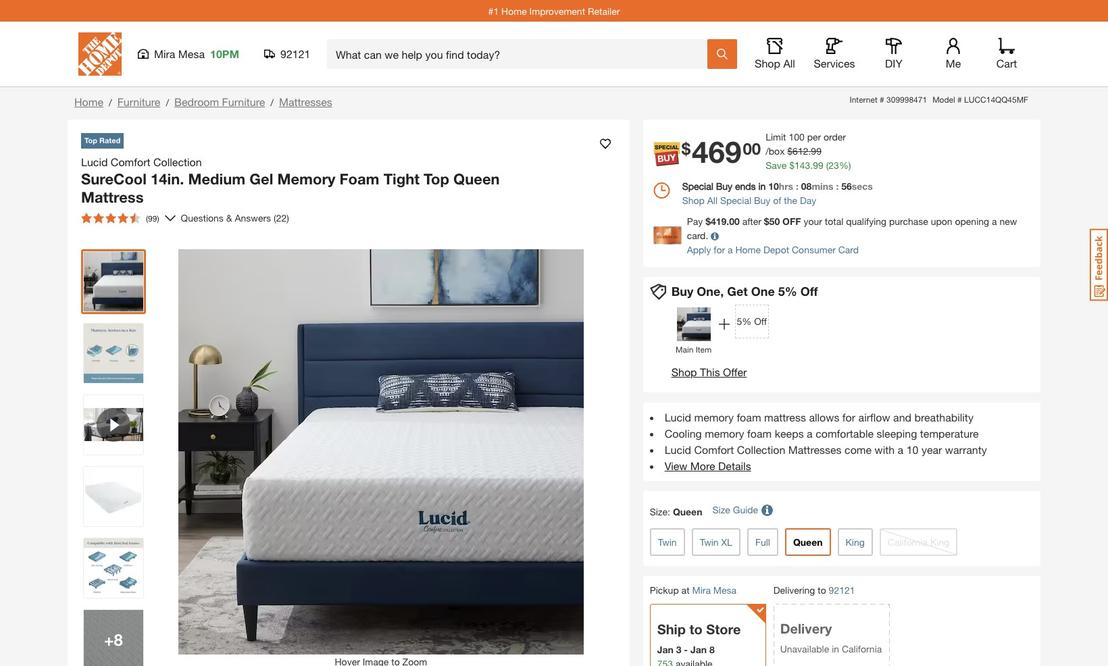 Task type: locate. For each thing, give the bounding box(es) containing it.
foam left keeps
[[748, 427, 772, 440]]

2 vertical spatial shop
[[672, 365, 697, 378]]

queen inside lucid comfort collection surecool 14in. medium gel memory foam tight top queen mattress
[[454, 170, 500, 188]]

top
[[84, 136, 97, 145], [424, 170, 450, 188]]

4.5 stars image
[[81, 213, 141, 223]]

lucid comfort collection surecool 14in. medium gel memory foam tight top queen mattress
[[81, 155, 500, 206]]

0 horizontal spatial :
[[668, 506, 671, 517]]

0 horizontal spatial furniture
[[117, 95, 160, 108]]

3
[[676, 644, 682, 656]]

1 vertical spatial california
[[842, 644, 882, 655]]

california
[[888, 536, 928, 548], [842, 644, 882, 655]]

1 horizontal spatial #
[[958, 95, 962, 105]]

1 horizontal spatial mira
[[693, 584, 711, 596]]

for inside lucid memory foam mattress allows for airflow and breathability cooling memory foam keeps a comfortable sleeping temperature lucid comfort collection mattresses come with a 10 year warranty view more details
[[843, 411, 856, 424]]

buy left one,
[[672, 284, 694, 299]]

1 horizontal spatial jan
[[691, 644, 707, 656]]

0 vertical spatial top
[[84, 136, 97, 145]]

0 horizontal spatial twin
[[658, 536, 677, 548]]

2 vertical spatial home
[[736, 244, 761, 256]]

lucid up cooling
[[665, 411, 692, 424]]

internet # 309998471 model # lucc14qq45mf
[[850, 95, 1029, 105]]

comfort inside lucid comfort collection surecool 14in. medium gel memory foam tight top queen mattress
[[111, 155, 150, 168]]

0 vertical spatial 10
[[769, 180, 779, 192]]

memory up cooling
[[695, 411, 734, 424]]

mesa left "10pm"
[[178, 47, 205, 60]]

after
[[743, 216, 762, 227]]

1 horizontal spatial to
[[818, 584, 827, 596]]

0 vertical spatial home
[[502, 5, 527, 17]]

memory
[[277, 170, 336, 188]]

$ right pay
[[706, 216, 711, 227]]

0 horizontal spatial mesa
[[178, 47, 205, 60]]

lucid down top rated
[[81, 155, 108, 168]]

retailer
[[588, 5, 620, 17]]

0 horizontal spatial mira
[[154, 47, 175, 60]]

medium
[[188, 170, 246, 188]]

100
[[789, 131, 805, 143]]

0 vertical spatial lucid
[[81, 155, 108, 168]]

of
[[773, 195, 782, 206]]

2 vertical spatial queen
[[794, 536, 823, 548]]

furniture right bedroom
[[222, 95, 265, 108]]

lucid
[[81, 155, 108, 168], [665, 411, 692, 424], [665, 443, 692, 456]]

mattresses down 92121 button
[[279, 95, 332, 108]]

1 vertical spatial lucid
[[665, 411, 692, 424]]

shop this offer
[[672, 365, 747, 378]]

0 horizontal spatial comfort
[[111, 155, 150, 168]]

mattresses inside lucid memory foam mattress allows for airflow and breathability cooling memory foam keeps a comfortable sleeping temperature lucid comfort collection mattresses come with a 10 year warranty view more details
[[789, 443, 842, 456]]

1 horizontal spatial /
[[166, 97, 169, 108]]

internet
[[850, 95, 878, 105]]

1 vertical spatial 92121
[[829, 585, 855, 596]]

$ left 469 at right
[[682, 139, 691, 158]]

california king button
[[880, 528, 958, 556]]

1 twin from the left
[[658, 536, 677, 548]]

to up jan 3 - jan 8
[[690, 622, 703, 638]]

419.00
[[711, 216, 740, 227]]

0 vertical spatial mattresses
[[279, 95, 332, 108]]

a down 419.00 at the top
[[728, 244, 733, 256]]

lucid up view
[[665, 443, 692, 456]]

#
[[880, 95, 885, 105], [958, 95, 962, 105]]

special down ends
[[721, 195, 752, 206]]

1 vertical spatial top
[[424, 170, 450, 188]]

0 vertical spatial in
[[759, 180, 766, 192]]

jan left '3'
[[658, 644, 674, 656]]

1 horizontal spatial 92121
[[829, 585, 855, 596]]

furniture link
[[117, 95, 160, 108]]

1 horizontal spatial 10
[[907, 443, 919, 456]]

0 vertical spatial special
[[683, 180, 714, 192]]

home up top rated
[[74, 95, 103, 108]]

.
[[809, 145, 811, 157], [811, 160, 813, 171]]

lucid for surecool
[[81, 155, 108, 168]]

0 horizontal spatial jan
[[658, 644, 674, 656]]

memory up details
[[705, 427, 745, 440]]

0 horizontal spatial 92121
[[281, 47, 311, 60]]

0 horizontal spatial king
[[846, 536, 865, 548]]

to left 92121 link
[[818, 584, 827, 596]]

1 king from the left
[[846, 536, 865, 548]]

a inside your total qualifying purchase upon opening a new card.
[[992, 216, 997, 227]]

mattress
[[81, 189, 144, 206]]

get
[[728, 284, 748, 299]]

99
[[811, 145, 822, 157], [813, 160, 824, 171]]

collection up the 14in.
[[153, 155, 202, 168]]

size inside button
[[713, 504, 731, 516]]

top left rated
[[84, 136, 97, 145]]

-
[[684, 644, 688, 656]]

1 horizontal spatial size
[[713, 504, 731, 516]]

0 vertical spatial mesa
[[178, 47, 205, 60]]

twin xl button
[[692, 528, 741, 556]]

+ 8
[[104, 630, 123, 649]]

2 horizontal spatial buy
[[754, 195, 771, 206]]

1 vertical spatial home
[[74, 95, 103, 108]]

0 vertical spatial all
[[784, 57, 796, 70]]

1 horizontal spatial collection
[[737, 443, 786, 456]]

10
[[769, 180, 779, 192], [907, 443, 919, 456]]

view
[[665, 459, 688, 472]]

all
[[784, 57, 796, 70], [708, 195, 718, 206]]

: left 56
[[836, 180, 839, 192]]

me button
[[932, 38, 975, 70]]

foam
[[737, 411, 762, 424], [748, 427, 772, 440]]

0 vertical spatial mira
[[154, 47, 175, 60]]

size guide button
[[713, 498, 775, 523]]

. down per
[[809, 145, 811, 157]]

mattresses down keeps
[[789, 443, 842, 456]]

1 vertical spatial for
[[843, 411, 856, 424]]

limit 100 per order /box $ 612 . 99 save $ 143 . 99 ( 23 %)
[[766, 131, 851, 171]]

6316305876112 image
[[84, 395, 143, 455]]

1 vertical spatial to
[[690, 622, 703, 638]]

14in.
[[151, 170, 184, 188]]

0 vertical spatial comfort
[[111, 155, 150, 168]]

0 vertical spatial for
[[714, 244, 725, 256]]

92121 up mattresses link
[[281, 47, 311, 60]]

0 horizontal spatial 8
[[114, 630, 123, 649]]

0 horizontal spatial #
[[880, 95, 885, 105]]

me
[[946, 57, 961, 70]]

size up twin button
[[650, 506, 668, 517]]

1 vertical spatial mattresses
[[789, 443, 842, 456]]

1 horizontal spatial mattresses
[[789, 443, 842, 456]]

1 horizontal spatial 8
[[710, 644, 715, 656]]

twin for twin
[[658, 536, 677, 548]]

twin left xl
[[700, 536, 719, 548]]

0 horizontal spatial queen
[[454, 170, 500, 188]]

furniture up rated
[[117, 95, 160, 108]]

(99)
[[146, 213, 159, 223]]

white lucid comfort collection mattresses lucc14qq45mf 66.4 image
[[84, 610, 143, 667]]

to inside delivering to 92121
[[818, 584, 827, 596]]

queen
[[454, 170, 500, 188], [673, 506, 703, 517], [794, 536, 823, 548]]

breathability
[[915, 411, 974, 424]]

5%
[[737, 316, 752, 327]]

comfort up surecool
[[111, 155, 150, 168]]

in right 'unavailable'
[[832, 644, 840, 655]]

buy left of
[[754, 195, 771, 206]]

2 horizontal spatial queen
[[794, 536, 823, 548]]

shop down main
[[672, 365, 697, 378]]

services
[[814, 57, 855, 70]]

1 horizontal spatial all
[[784, 57, 796, 70]]

a right with
[[898, 443, 904, 456]]

for up comfortable
[[843, 411, 856, 424]]

california inside the delivery unavailable in california
[[842, 644, 882, 655]]

bedroom furniture link
[[174, 95, 265, 108]]

0 vertical spatial collection
[[153, 155, 202, 168]]

2 horizontal spatial home
[[736, 244, 761, 256]]

apply for a home depot consumer card link
[[687, 244, 859, 256]]

0 vertical spatial to
[[818, 584, 827, 596]]

0 horizontal spatial to
[[690, 622, 703, 638]]

all up 419.00 at the top
[[708, 195, 718, 206]]

in right ends
[[759, 180, 766, 192]]

jan right -
[[691, 644, 707, 656]]

item
[[696, 344, 712, 355]]

for down info image on the top of page
[[714, 244, 725, 256]]

$ right /box
[[788, 145, 793, 157]]

2 king from the left
[[931, 536, 950, 548]]

king inside king 'button'
[[846, 536, 865, 548]]

1 horizontal spatial in
[[832, 644, 840, 655]]

&
[[226, 212, 232, 224]]

92121
[[281, 47, 311, 60], [829, 585, 855, 596]]

0 vertical spatial memory
[[695, 411, 734, 424]]

1 vertical spatial 10
[[907, 443, 919, 456]]

lucid for mattress
[[665, 411, 692, 424]]

99 down per
[[811, 145, 822, 157]]

0 horizontal spatial california
[[842, 644, 882, 655]]

0 horizontal spatial /
[[109, 97, 112, 108]]

1 vertical spatial collection
[[737, 443, 786, 456]]

top right tight
[[424, 170, 450, 188]]

top inside lucid comfort collection surecool 14in. medium gel memory foam tight top queen mattress
[[424, 170, 450, 188]]

delivery
[[781, 621, 832, 637]]

1 vertical spatial comfort
[[695, 443, 734, 456]]

twin down size : queen
[[658, 536, 677, 548]]

shop left services
[[755, 57, 781, 70]]

0 horizontal spatial special
[[683, 180, 714, 192]]

sleeping
[[877, 427, 918, 440]]

shop all special buy of the day link
[[653, 193, 1031, 208]]

2 horizontal spatial /
[[271, 97, 274, 108]]

a right keeps
[[807, 427, 813, 440]]

/ right furniture 'link'
[[166, 97, 169, 108]]

come
[[845, 443, 872, 456]]

0 vertical spatial california
[[888, 536, 928, 548]]

mesa right at at the right bottom of page
[[714, 584, 737, 596]]

0 horizontal spatial size
[[650, 506, 668, 517]]

1 jan from the left
[[658, 644, 674, 656]]

1 vertical spatial foam
[[748, 427, 772, 440]]

size left guide
[[713, 504, 731, 516]]

1 horizontal spatial queen
[[673, 506, 703, 517]]

1 vertical spatial queen
[[673, 506, 703, 517]]

0 vertical spatial shop
[[755, 57, 781, 70]]

0 horizontal spatial mattresses
[[279, 95, 332, 108]]

shop inside shop all "button"
[[755, 57, 781, 70]]

1 vertical spatial in
[[832, 644, 840, 655]]

store
[[707, 622, 741, 638]]

collection up details
[[737, 443, 786, 456]]

# right model
[[958, 95, 962, 105]]

shop up pay
[[683, 195, 705, 206]]

/box
[[766, 145, 785, 157]]

2 # from the left
[[958, 95, 962, 105]]

# right 'internet'
[[880, 95, 885, 105]]

california right king 'button'
[[888, 536, 928, 548]]

lucid inside lucid comfort collection surecool 14in. medium gel memory foam tight top queen mattress
[[81, 155, 108, 168]]

50
[[770, 216, 780, 227]]

to for store
[[690, 622, 703, 638]]

mira
[[154, 47, 175, 60], [693, 584, 711, 596]]

lucc14qq45mf
[[965, 95, 1029, 105]]

home right the #1
[[502, 5, 527, 17]]

mira right at at the right bottom of page
[[693, 584, 711, 596]]

00
[[743, 139, 761, 158]]

buy left ends
[[716, 180, 733, 192]]

0 horizontal spatial collection
[[153, 155, 202, 168]]

all left services
[[784, 57, 796, 70]]

1 vertical spatial all
[[708, 195, 718, 206]]

california right 'unavailable'
[[842, 644, 882, 655]]

1 horizontal spatial top
[[424, 170, 450, 188]]

depot
[[764, 244, 790, 256]]

0 horizontal spatial buy
[[672, 284, 694, 299]]

home left depot
[[736, 244, 761, 256]]

: up twin button
[[668, 506, 671, 517]]

mattresses
[[279, 95, 332, 108], [789, 443, 842, 456]]

0 horizontal spatial in
[[759, 180, 766, 192]]

mira up furniture 'link'
[[154, 47, 175, 60]]

1 vertical spatial memory
[[705, 427, 745, 440]]

1 horizontal spatial twin
[[700, 536, 719, 548]]

offer
[[723, 365, 747, 378]]

/ left mattresses link
[[271, 97, 274, 108]]

0 horizontal spatial all
[[708, 195, 718, 206]]

collection
[[153, 155, 202, 168], [737, 443, 786, 456]]

92121 right delivering
[[829, 585, 855, 596]]

foam left mattress
[[737, 411, 762, 424]]

1 horizontal spatial comfort
[[695, 443, 734, 456]]

0 horizontal spatial 10
[[769, 180, 779, 192]]

1 horizontal spatial special
[[721, 195, 752, 206]]

1 horizontal spatial furniture
[[222, 95, 265, 108]]

comfort up view more details link
[[695, 443, 734, 456]]

delivering to 92121
[[774, 584, 855, 596]]

2 twin from the left
[[700, 536, 719, 548]]

for
[[714, 244, 725, 256], [843, 411, 856, 424]]

cart
[[997, 57, 1018, 70]]

10 up of
[[769, 180, 779, 192]]

1 horizontal spatial california
[[888, 536, 928, 548]]

more
[[691, 459, 716, 472]]

twin
[[658, 536, 677, 548], [700, 536, 719, 548]]

0 vertical spatial 99
[[811, 145, 822, 157]]

1 horizontal spatial for
[[843, 411, 856, 424]]

shop
[[755, 57, 781, 70], [683, 195, 705, 206], [672, 365, 697, 378]]

shop for this
[[672, 365, 697, 378]]

+
[[104, 630, 114, 649]]

1 vertical spatial shop
[[683, 195, 705, 206]]

8
[[114, 630, 123, 649], [710, 644, 715, 656]]

10 inside special buy ends in 10 hrs : 08 mins : 56 secs shop all special buy of the day
[[769, 180, 779, 192]]

special up pay
[[683, 180, 714, 192]]

white lucid comfort collection mattresses lucc14qq45mf 1d.3 image
[[84, 538, 143, 598]]

answers
[[235, 212, 271, 224]]

: left '08'
[[796, 180, 799, 192]]

. left (
[[811, 160, 813, 171]]

a left "new"
[[992, 216, 997, 227]]

99 left (
[[813, 160, 824, 171]]

/ right 'home' 'link'
[[109, 97, 112, 108]]

10 left "year"
[[907, 443, 919, 456]]

309998471
[[887, 95, 928, 105]]

in inside the delivery unavailable in california
[[832, 644, 840, 655]]

(22)
[[274, 212, 289, 224]]

home link
[[74, 95, 103, 108]]



Task type: describe. For each thing, give the bounding box(es) containing it.
full
[[756, 536, 771, 548]]

ship to store
[[658, 622, 741, 638]]

apply
[[687, 244, 711, 256]]

1 vertical spatial special
[[721, 195, 752, 206]]

allows
[[809, 411, 840, 424]]

2 / from the left
[[166, 97, 169, 108]]

and
[[894, 411, 912, 424]]

special buy ends in 10 hrs : 08 mins : 56 secs shop all special buy of the day
[[683, 180, 873, 206]]

queen button
[[785, 528, 831, 556]]

92121 inside delivering to 92121
[[829, 585, 855, 596]]

08
[[802, 180, 812, 192]]

year
[[922, 443, 943, 456]]

0 horizontal spatial for
[[714, 244, 725, 256]]

612
[[793, 145, 809, 157]]

foam
[[340, 170, 380, 188]]

promotion image image
[[677, 307, 711, 341]]

king button
[[838, 528, 873, 556]]

your
[[804, 216, 823, 227]]

$ right after
[[764, 216, 770, 227]]

improvement
[[530, 5, 585, 17]]

(99) button
[[76, 207, 165, 229]]

1 # from the left
[[880, 95, 885, 105]]

guide
[[733, 504, 759, 516]]

feedback link image
[[1090, 228, 1109, 301]]

main item
[[676, 344, 712, 355]]

collection inside lucid comfort collection surecool 14in. medium gel memory foam tight top queen mattress
[[153, 155, 202, 168]]

23
[[829, 160, 840, 171]]

2 furniture from the left
[[222, 95, 265, 108]]

consumer
[[792, 244, 836, 256]]

delivery unavailable in california
[[781, 621, 882, 655]]

off
[[783, 216, 801, 227]]

lucid memory foam mattress allows for airflow and breathability cooling memory foam keeps a comfortable sleeping temperature lucid comfort collection mattresses come with a 10 year warranty view more details
[[665, 411, 987, 472]]

cart link
[[992, 38, 1022, 70]]

0 vertical spatial buy
[[716, 180, 733, 192]]

3 / from the left
[[271, 97, 274, 108]]

all inside "button"
[[784, 57, 796, 70]]

$ right save
[[790, 160, 795, 171]]

diy
[[886, 57, 903, 70]]

0 vertical spatial foam
[[737, 411, 762, 424]]

purchase
[[890, 216, 929, 227]]

in inside special buy ends in 10 hrs : 08 mins : 56 secs shop all special buy of the day
[[759, 180, 766, 192]]

white lucid comfort collection mattresses lucc14qq45mf e1.1 image
[[84, 323, 143, 383]]

limit
[[766, 131, 787, 143]]

queen inside queen button
[[794, 536, 823, 548]]

0 horizontal spatial top
[[84, 136, 97, 145]]

2 jan from the left
[[691, 644, 707, 656]]

comfortable
[[816, 427, 874, 440]]

1 horizontal spatial :
[[796, 180, 799, 192]]

rated
[[99, 136, 120, 145]]

92121 button
[[264, 47, 311, 61]]

model
[[933, 95, 956, 105]]

1 / from the left
[[109, 97, 112, 108]]

total
[[825, 216, 844, 227]]

twin for twin xl
[[700, 536, 719, 548]]

buy one, get one 5% off
[[672, 284, 818, 299]]

top rated
[[84, 136, 120, 145]]

keeps
[[775, 427, 804, 440]]

1 horizontal spatial home
[[502, 5, 527, 17]]

white lucid comfort collection mattresses lucc14qq45mf 64.0 image
[[84, 252, 143, 311]]

(99) link
[[76, 207, 175, 229]]

mins
[[812, 180, 834, 192]]

ship
[[658, 622, 686, 638]]

size : queen
[[650, 506, 703, 517]]

comfort inside lucid memory foam mattress allows for airflow and breathability cooling memory foam keeps a comfortable sleeping temperature lucid comfort collection mattresses come with a 10 year warranty view more details
[[695, 443, 734, 456]]

qualifying
[[846, 216, 887, 227]]

all inside special buy ends in 10 hrs : 08 mins : 56 secs shop all special buy of the day
[[708, 195, 718, 206]]

92121 inside button
[[281, 47, 311, 60]]

1 vertical spatial mesa
[[714, 584, 737, 596]]

view more details link
[[665, 459, 751, 472]]

questions & answers (22)
[[181, 212, 289, 224]]

delivering
[[774, 584, 815, 596]]

1 vertical spatial .
[[811, 160, 813, 171]]

size for size : queen
[[650, 506, 668, 517]]

$ 469 00
[[682, 134, 761, 170]]

xl
[[722, 536, 733, 548]]

1 vertical spatial mira
[[693, 584, 711, 596]]

5% off
[[779, 284, 818, 299]]

to for 92121
[[818, 584, 827, 596]]

What can we help you find today? search field
[[336, 40, 707, 68]]

services button
[[813, 38, 856, 70]]

questions
[[181, 212, 224, 224]]

ends
[[735, 180, 756, 192]]

shop inside special buy ends in 10 hrs : 08 mins : 56 secs shop all special buy of the day
[[683, 195, 705, 206]]

1 vertical spatial buy
[[754, 195, 771, 206]]

shop all button
[[754, 38, 797, 70]]

0 vertical spatial .
[[809, 145, 811, 157]]

$ inside $ 469 00
[[682, 139, 691, 158]]

shop all
[[755, 57, 796, 70]]

mattresses link
[[279, 95, 332, 108]]

92121 link
[[829, 584, 855, 598]]

1 furniture from the left
[[117, 95, 160, 108]]

new
[[1000, 216, 1018, 227]]

1 vertical spatial 99
[[813, 160, 824, 171]]

pickup at mira mesa
[[650, 584, 737, 596]]

at
[[682, 584, 690, 596]]

5% off
[[737, 316, 767, 327]]

0 horizontal spatial home
[[74, 95, 103, 108]]

gel
[[250, 170, 273, 188]]

day
[[800, 195, 817, 206]]

size for size guide
[[713, 504, 731, 516]]

white lucid comfort collection mattresses lucc14qq45mf a0.2 image
[[84, 467, 143, 526]]

home / furniture / bedroom furniture / mattresses
[[74, 95, 332, 108]]

unavailable
[[781, 644, 830, 655]]

mattress
[[765, 411, 806, 424]]

#1
[[488, 5, 499, 17]]

diy button
[[873, 38, 916, 70]]

main
[[676, 344, 694, 355]]

2 vertical spatial lucid
[[665, 443, 692, 456]]

469
[[692, 134, 742, 170]]

mira mesa button
[[693, 584, 737, 596]]

king inside california king button
[[931, 536, 950, 548]]

pay $ 419.00 after $ 50 off
[[687, 216, 801, 227]]

%)
[[840, 160, 851, 171]]

2 vertical spatial buy
[[672, 284, 694, 299]]

#1 home improvement retailer
[[488, 5, 620, 17]]

california inside button
[[888, 536, 928, 548]]

info image
[[711, 233, 719, 241]]

shop for all
[[755, 57, 781, 70]]

cooling
[[665, 427, 702, 440]]

this
[[700, 365, 720, 378]]

size guide
[[713, 504, 759, 516]]

pickup
[[650, 584, 679, 596]]

upon
[[931, 216, 953, 227]]

10 inside lucid memory foam mattress allows for airflow and breathability cooling memory foam keeps a comfortable sleeping temperature lucid comfort collection mattresses come with a 10 year warranty view more details
[[907, 443, 919, 456]]

order
[[824, 131, 846, 143]]

full button
[[748, 528, 779, 556]]

(
[[827, 160, 829, 171]]

apply now image
[[653, 227, 687, 244]]

airflow
[[859, 411, 891, 424]]

california king
[[888, 536, 950, 548]]

pay
[[687, 216, 703, 227]]

collection inside lucid memory foam mattress allows for airflow and breathability cooling memory foam keeps a comfortable sleeping temperature lucid comfort collection mattresses come with a 10 year warranty view more details
[[737, 443, 786, 456]]

the home depot logo image
[[78, 32, 122, 76]]

2 horizontal spatial :
[[836, 180, 839, 192]]



Task type: vqa. For each thing, say whether or not it's contained in the screenshot.
Garden Center button
no



